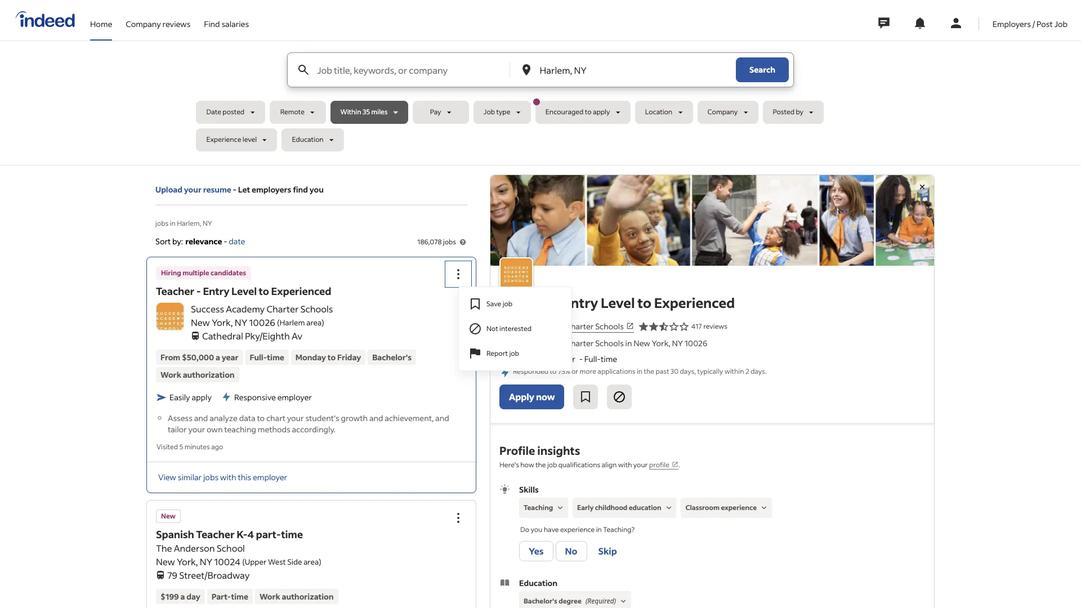 Task type: locate. For each thing, give the bounding box(es) containing it.
schools inside success academy charter schools new york, ny 10026 ( harlem area )
[[300, 303, 333, 315]]

1 horizontal spatial york,
[[212, 317, 233, 329]]

apply right easily
[[192, 392, 212, 403]]

0 vertical spatial the
[[644, 367, 654, 376]]

jobs up sort on the top left
[[155, 219, 168, 228]]

company button
[[698, 101, 758, 124]]

job inside 'button'
[[503, 300, 513, 308]]

ny inside success academy charter schools new york, ny 10026 ( harlem area )
[[235, 317, 247, 329]]

( inside the anderson school new york, ny 10024 ( upper west side area )
[[242, 557, 245, 566]]

remote
[[280, 108, 305, 116]]

0 horizontal spatial the
[[536, 461, 546, 469]]

0 horizontal spatial 10026
[[249, 317, 275, 329]]

to inside assess and analyze data to chart your student's growth and achievement, and tailor your own teaching methods accordingly.
[[257, 413, 265, 424]]

messages unread count 0 image
[[877, 12, 891, 34]]

1 vertical spatial company
[[708, 108, 738, 116]]

0 horizontal spatial teaching
[[524, 503, 553, 512]]

1 horizontal spatial reviews
[[703, 322, 728, 330]]

0 horizontal spatial experienced
[[271, 285, 331, 298]]

1 vertical spatial work authorization
[[260, 591, 334, 602]]

0 horizontal spatial transit information image
[[156, 569, 165, 579]]

a up 75%
[[554, 354, 558, 364]]

transit information image
[[191, 330, 200, 340], [156, 569, 165, 579]]

1 vertical spatial job
[[509, 349, 519, 358]]

job inside employers / post job link
[[1054, 18, 1068, 29]]

0 vertical spatial job
[[503, 300, 513, 308]]

teacher - entry level to experienced
[[156, 285, 331, 298], [500, 294, 735, 311]]

1 horizontal spatial job
[[1054, 18, 1068, 29]]

posted by button
[[763, 101, 824, 124]]

work up easily
[[160, 370, 181, 380]]

success academy charter schools in new york, ny 10026
[[500, 338, 708, 348]]

entry
[[203, 285, 230, 298], [563, 294, 598, 311]]

ny
[[203, 219, 212, 228], [235, 317, 247, 329], [672, 338, 683, 348], [200, 556, 212, 567]]

year up 75%
[[560, 354, 575, 364]]

- left let
[[233, 184, 236, 195]]

entry down candidates
[[203, 285, 230, 298]]

2 vertical spatial job
[[547, 461, 557, 469]]

schools up harlem
[[300, 303, 333, 315]]

35
[[363, 108, 370, 116]]

yes
[[529, 545, 544, 557]]

spanish teacher k-4 part-time button
[[156, 527, 303, 541]]

entry up success academy charter schools link
[[563, 294, 598, 311]]

employer right this
[[253, 472, 287, 483]]

teacher - entry level to experienced down candidates
[[156, 285, 331, 298]]

company logo image
[[152, 303, 188, 339]]

1 vertical spatial transit information image
[[156, 569, 165, 579]]

0 horizontal spatial )
[[319, 557, 321, 566]]

a left day on the left bottom of the page
[[180, 591, 185, 602]]

bachelor's left degree
[[524, 597, 557, 605]]

1 horizontal spatial full-
[[584, 354, 601, 364]]

1 horizontal spatial authorization
[[282, 591, 334, 602]]

0 vertical spatial charter
[[267, 303, 299, 315]]

1 vertical spatial charter
[[566, 321, 594, 331]]

job left type on the top left
[[484, 108, 495, 116]]

company inside popup button
[[708, 108, 738, 116]]

the right how
[[536, 461, 546, 469]]

charter for york,
[[267, 303, 299, 315]]

work
[[160, 370, 181, 380], [260, 591, 280, 602]]

a
[[216, 352, 220, 363], [554, 354, 558, 364], [180, 591, 185, 602]]

academy
[[226, 303, 265, 315], [530, 321, 564, 331], [530, 338, 564, 348]]

2 vertical spatial schools
[[595, 338, 624, 348]]

ny up 79 street/broadway
[[200, 556, 212, 567]]

teaching inside "button"
[[524, 503, 553, 512]]

teacher up the interested
[[500, 294, 551, 311]]

2 vertical spatial academy
[[530, 338, 564, 348]]

0 horizontal spatial reviews
[[163, 18, 191, 29]]

job inside "button"
[[509, 349, 519, 358]]

york, inside success academy charter schools new york, ny 10026 ( harlem area )
[[212, 317, 233, 329]]

1 horizontal spatial with
[[618, 461, 632, 469]]

jobs in harlem, ny
[[155, 219, 212, 228]]

bachelor's
[[372, 352, 412, 363], [524, 597, 557, 605]]

area right harlem
[[306, 318, 322, 327]]

0 horizontal spatial from
[[160, 352, 180, 363]]

profile
[[500, 443, 535, 458]]

job
[[503, 300, 513, 308], [509, 349, 519, 358], [547, 461, 557, 469]]

now
[[536, 391, 555, 403]]

1 horizontal spatial entry
[[563, 294, 598, 311]]

and up own
[[194, 413, 208, 424]]

-
[[233, 184, 236, 195], [224, 236, 227, 247], [196, 285, 201, 298], [554, 294, 560, 311], [579, 354, 583, 364]]

transit information image for new york, ny 10026
[[191, 330, 200, 340]]

education down yes button
[[519, 578, 557, 589]]

full- up 'more'
[[584, 354, 601, 364]]

$50,000 up responded
[[520, 354, 552, 364]]

schools up success academy charter schools in new york, ny 10026
[[595, 321, 624, 331]]

transit information image for new york, ny 10024
[[156, 569, 165, 579]]

save this job image
[[579, 390, 593, 404]]

from down company logo
[[160, 352, 180, 363]]

save
[[487, 300, 501, 308]]

success right not on the left
[[500, 321, 529, 331]]

0 horizontal spatial york,
[[177, 556, 198, 567]]

methods
[[258, 424, 290, 435]]

similar
[[178, 472, 202, 483]]

success academy charter schools logo image
[[491, 175, 934, 266], [500, 257, 533, 291]]

schools for ny
[[595, 338, 624, 348]]

2 horizontal spatial jobs
[[443, 238, 456, 246]]

from $50,000 a year
[[160, 352, 239, 363]]

None search field
[[196, 52, 885, 156]]

0 horizontal spatial entry
[[203, 285, 230, 298]]

date
[[229, 236, 245, 247]]

0 vertical spatial education
[[292, 135, 324, 144]]

early
[[577, 503, 594, 512]]

company
[[126, 18, 161, 29], [708, 108, 738, 116]]

0 vertical spatial employer
[[277, 392, 312, 403]]

0 vertical spatial teaching
[[524, 503, 553, 512]]

$199
[[160, 591, 179, 602]]

work authorization down side
[[260, 591, 334, 602]]

success academy charter schools
[[500, 321, 624, 331]]

2 horizontal spatial and
[[435, 413, 449, 424]]

to right encouraged
[[585, 108, 592, 116]]

the left past
[[644, 367, 654, 376]]

from for from $50,000 a year - full-time
[[500, 354, 519, 364]]

past
[[656, 367, 669, 376]]

jobs right similar
[[203, 472, 219, 483]]

job down the insights
[[547, 461, 557, 469]]

job actions menu is collapsed image
[[452, 511, 465, 525]]

reviews right 417
[[703, 322, 728, 330]]

teacher - entry level to experienced up success academy charter schools in new york, ny 10026
[[500, 294, 735, 311]]

full-time
[[250, 352, 284, 363]]

analyze
[[210, 413, 238, 424]]

1 vertical spatial 10026
[[685, 338, 708, 348]]

company for company reviews
[[126, 18, 161, 29]]

or
[[572, 367, 578, 376]]

1 vertical spatial you
[[531, 525, 543, 534]]

) right harlem
[[322, 318, 324, 327]]

missing qualification image for classroom experience
[[759, 503, 769, 513]]

schools for 10026
[[300, 303, 333, 315]]

area right side
[[304, 557, 319, 566]]

date
[[206, 108, 221, 116]]

1 vertical spatial )
[[319, 557, 321, 566]]

success up the cathedral
[[191, 303, 224, 315]]

missing qualification image inside classroom experience "button"
[[759, 503, 769, 513]]

experience up 'no'
[[560, 525, 595, 534]]

0 vertical spatial job
[[1054, 18, 1068, 29]]

search: Job title, keywords, or company text field
[[315, 53, 509, 87]]

2 horizontal spatial teacher
[[500, 294, 551, 311]]

- up success academy charter schools
[[554, 294, 560, 311]]

charter up harlem
[[267, 303, 299, 315]]

date posted button
[[196, 101, 265, 124]]

education button
[[282, 128, 344, 151]]

job right save
[[503, 300, 513, 308]]

new down the
[[156, 556, 175, 567]]

1 vertical spatial reviews
[[703, 322, 728, 330]]

schools up applications
[[595, 338, 624, 348]]

0 horizontal spatial jobs
[[155, 219, 168, 228]]

encouraged
[[546, 108, 584, 116]]

full- down cathedral pky/eighth av
[[250, 352, 267, 363]]

1 and from the left
[[194, 413, 208, 424]]

1 horizontal spatial teacher
[[196, 527, 235, 541]]

charter inside success academy charter schools new york, ny 10026 ( harlem area )
[[267, 303, 299, 315]]

level down candidates
[[232, 285, 257, 298]]

within
[[340, 108, 361, 116]]

1 vertical spatial jobs
[[443, 238, 456, 246]]

0 vertical spatial apply
[[593, 108, 610, 116]]

0 vertical spatial (
[[277, 318, 280, 327]]

( right 10024
[[242, 557, 245, 566]]

experience level button
[[196, 128, 277, 151]]

you right do
[[531, 525, 543, 534]]

your left profile
[[633, 461, 648, 469]]

academy inside success academy charter schools new york, ny 10026 ( harlem area )
[[226, 303, 265, 315]]

0 horizontal spatial level
[[232, 285, 257, 298]]

missing qualification image
[[555, 503, 565, 513], [759, 503, 769, 513], [618, 596, 629, 607]]

within
[[725, 367, 744, 376]]

1 vertical spatial experience
[[560, 525, 595, 534]]

reviews left find
[[163, 18, 191, 29]]

1 vertical spatial apply
[[192, 392, 212, 403]]

1 vertical spatial schools
[[595, 321, 624, 331]]

0 vertical spatial )
[[322, 318, 324, 327]]

company reviews link
[[126, 0, 191, 38]]

1 horizontal spatial jobs
[[203, 472, 219, 483]]

education down remote popup button
[[292, 135, 324, 144]]

1 horizontal spatial company
[[708, 108, 738, 116]]

0 horizontal spatial work authorization
[[160, 370, 235, 380]]

2 vertical spatial york,
[[177, 556, 198, 567]]

1 horizontal spatial bachelor's
[[524, 597, 557, 605]]

in left harlem, at the top of page
[[170, 219, 176, 228]]

cathedral
[[202, 330, 243, 342]]

cathedral pky/eighth av
[[202, 330, 302, 342]]

bachelor's inside 'bachelor's degree (required)'
[[524, 597, 557, 605]]

york, down 2.5 out of 5 stars. link to 417 company reviews (opens in a new tab) image
[[652, 338, 670, 348]]

missing qualification image up have
[[555, 503, 565, 513]]

you right find in the top of the page
[[310, 184, 324, 195]]

report
[[487, 349, 508, 358]]

classroom experience
[[686, 503, 757, 512]]

0 horizontal spatial teacher
[[156, 285, 194, 298]]

hiring
[[161, 269, 181, 277]]

and right growth
[[369, 413, 383, 424]]

reviews
[[163, 18, 191, 29], [703, 322, 728, 330]]

time up side
[[281, 527, 303, 541]]

new up spanish
[[161, 512, 176, 520]]

charter up success academy charter schools in new york, ny 10026
[[566, 321, 594, 331]]

time up applications
[[601, 354, 617, 364]]

2
[[746, 367, 749, 376]]

the anderson school new york, ny 10024 ( upper west side area )
[[156, 542, 321, 567]]

teacher up school on the bottom left of the page
[[196, 527, 235, 541]]

job for report job
[[509, 349, 519, 358]]

1 horizontal spatial work
[[260, 591, 280, 602]]

) right side
[[319, 557, 321, 566]]

posted
[[773, 108, 795, 116]]

bachelor's right friday on the bottom left of page
[[372, 352, 412, 363]]

early childhood education button
[[573, 498, 677, 518]]

view similar jobs with this employer
[[158, 472, 287, 483]]

79 street/broadway
[[167, 569, 250, 581]]

and right achievement,
[[435, 413, 449, 424]]

1 horizontal spatial apply
[[593, 108, 610, 116]]

experience inside "button"
[[721, 503, 757, 512]]

easily apply
[[170, 392, 212, 403]]

classroom
[[686, 503, 720, 512]]

0 horizontal spatial you
[[310, 184, 324, 195]]

salaries
[[222, 18, 249, 29]]

0 horizontal spatial teacher - entry level to experienced
[[156, 285, 331, 298]]

1 horizontal spatial )
[[322, 318, 324, 327]]

level
[[232, 285, 257, 298], [601, 294, 635, 311]]

0 vertical spatial work
[[160, 370, 181, 380]]

success down the interested
[[500, 338, 529, 348]]

year for from $50,000 a year
[[222, 352, 239, 363]]

0 vertical spatial york,
[[212, 317, 233, 329]]

2.5 out of 5 stars. link to 417 company reviews (opens in a new tab) image
[[639, 320, 689, 333]]

1 horizontal spatial a
[[216, 352, 220, 363]]

skip button
[[589, 541, 626, 562]]

1 horizontal spatial transit information image
[[191, 330, 200, 340]]

charter down success academy charter schools link
[[566, 338, 594, 348]]

education inside dropdown button
[[292, 135, 324, 144]]

0 vertical spatial bachelor's
[[372, 352, 412, 363]]

1 vertical spatial bachelor's
[[524, 597, 557, 605]]

new up the cathedral
[[191, 317, 210, 329]]

profile insights
[[500, 443, 580, 458]]

0 horizontal spatial education
[[292, 135, 324, 144]]

authorization down side
[[282, 591, 334, 602]]

work authorization
[[160, 370, 235, 380], [260, 591, 334, 602]]

teacher down hiring
[[156, 285, 194, 298]]

5
[[179, 443, 183, 451]]

here's
[[500, 461, 519, 469]]

job type button
[[474, 101, 531, 124]]

align
[[602, 461, 617, 469]]

186,078 jobs
[[418, 238, 456, 246]]

0 vertical spatial academy
[[226, 303, 265, 315]]

level up success academy charter schools in new york, ny 10026
[[601, 294, 635, 311]]

with left this
[[220, 472, 236, 483]]

missing qualification image inside teaching "button"
[[555, 503, 565, 513]]

a down the cathedral
[[216, 352, 220, 363]]

area inside the anderson school new york, ny 10024 ( upper west side area )
[[304, 557, 319, 566]]

job for save job
[[503, 300, 513, 308]]

within 35 miles button
[[330, 101, 408, 124]]

from $50,000 a year - full-time
[[500, 354, 617, 364]]

harlem
[[280, 318, 305, 327]]

0 horizontal spatial missing qualification image
[[555, 503, 565, 513]]

experienced up 417
[[654, 294, 735, 311]]

ago
[[211, 443, 223, 451]]

teacher - entry level to experienced group
[[446, 262, 572, 371]]

teaching button
[[519, 498, 568, 518]]

transit information image left 79
[[156, 569, 165, 579]]

with right align
[[618, 461, 632, 469]]

york, down the anderson
[[177, 556, 198, 567]]

to right data
[[257, 413, 265, 424]]

success inside success academy charter schools new york, ny 10026 ( harlem area )
[[191, 303, 224, 315]]

transit information image up from $50,000 a year
[[191, 330, 200, 340]]

2 vertical spatial success
[[500, 338, 529, 348]]

1 horizontal spatial experience
[[721, 503, 757, 512]]

work down west
[[260, 591, 280, 602]]

from up responded
[[500, 354, 519, 364]]

help icon image
[[458, 238, 467, 247]]

0 vertical spatial reviews
[[163, 18, 191, 29]]

find salaries
[[204, 18, 249, 29]]

0 horizontal spatial authorization
[[183, 370, 235, 380]]

job actions image
[[452, 268, 465, 281]]

2 horizontal spatial york,
[[652, 338, 670, 348]]

1 horizontal spatial from
[[500, 354, 519, 364]]

$50,000 for from $50,000 a year - full-time
[[520, 354, 552, 364]]

job type
[[484, 108, 510, 116]]

10026 up the pky/eighth on the left bottom of page
[[249, 317, 275, 329]]

typically
[[697, 367, 723, 376]]

missing qualification image right 'classroom experience'
[[759, 503, 769, 513]]

experienced up harlem
[[271, 285, 331, 298]]

to left 75%
[[550, 367, 557, 376]]

experience right classroom
[[721, 503, 757, 512]]

year down the cathedral
[[222, 352, 239, 363]]

0 vertical spatial success
[[191, 303, 224, 315]]

profile link
[[649, 461, 679, 470]]

employers / post job
[[993, 18, 1068, 29]]

1 vertical spatial (
[[242, 557, 245, 566]]

0 vertical spatial schools
[[300, 303, 333, 315]]

in
[[170, 219, 176, 228], [625, 338, 632, 348], [637, 367, 643, 376], [596, 525, 602, 534]]

10024
[[214, 556, 241, 567]]

employer up "chart"
[[277, 392, 312, 403]]

by
[[796, 108, 804, 116]]

company for company
[[708, 108, 738, 116]]

profile
[[649, 461, 670, 469]]

(required)
[[586, 596, 616, 606]]

0 vertical spatial transit information image
[[191, 330, 200, 340]]

jobs
[[155, 219, 168, 228], [443, 238, 456, 246], [203, 472, 219, 483]]

teaching down "early childhood education"
[[603, 525, 632, 534]]

1 vertical spatial job
[[484, 108, 495, 116]]



Task type: describe. For each thing, give the bounding box(es) containing it.
your right upload on the left of the page
[[184, 184, 202, 195]]

missing qualification image
[[664, 503, 674, 513]]

in up skip
[[596, 525, 602, 534]]

0 horizontal spatial full-
[[250, 352, 267, 363]]

early childhood education
[[577, 503, 661, 512]]

relevance
[[185, 236, 222, 247]]

time down the pky/eighth on the left bottom of page
[[267, 352, 284, 363]]

job inside job type popup button
[[484, 108, 495, 116]]

this
[[238, 472, 251, 483]]

not interested image
[[613, 390, 626, 404]]

reviews for 417 reviews
[[703, 322, 728, 330]]

sort by: relevance - date
[[155, 236, 245, 247]]

no button
[[556, 541, 587, 562]]

none search field containing search
[[196, 52, 885, 156]]

york, inside the anderson school new york, ny 10024 ( upper west side area )
[[177, 556, 198, 567]]

to left friday on the bottom left of page
[[328, 352, 336, 363]]

?
[[632, 525, 635, 534]]

success for new
[[191, 303, 224, 315]]

1 horizontal spatial level
[[601, 294, 635, 311]]

how
[[520, 461, 534, 469]]

ny down 2.5 out of 5 stars. link to 417 company reviews (opens in a new tab) image
[[672, 338, 683, 348]]

student's
[[305, 413, 339, 424]]

1 vertical spatial authorization
[[282, 591, 334, 602]]

1 vertical spatial academy
[[530, 321, 564, 331]]

friday
[[337, 352, 361, 363]]

academy for new
[[226, 303, 265, 315]]

1 vertical spatial the
[[536, 461, 546, 469]]

visited
[[157, 443, 178, 451]]

a for from $50,000 a year
[[216, 352, 220, 363]]

sort
[[155, 236, 171, 247]]

$50,000 for from $50,000 a year
[[182, 352, 214, 363]]

school
[[217, 542, 245, 554]]

employers
[[252, 184, 291, 195]]

skills
[[519, 484, 539, 495]]

1 horizontal spatial teaching
[[603, 525, 632, 534]]

upload your resume - let employers find you
[[155, 184, 324, 195]]

- down the multiple
[[196, 285, 201, 298]]

account image
[[949, 16, 963, 30]]

view similar jobs with this employer link
[[158, 472, 287, 483]]

teacher - entry level to experienced button
[[156, 285, 331, 298]]

a for from $50,000 a year - full-time
[[554, 354, 558, 364]]

1 vertical spatial with
[[220, 472, 236, 483]]

save job button
[[460, 292, 571, 317]]

to up 2.5 out of 5 stars. link to 417 company reviews (opens in a new tab) image
[[638, 294, 652, 311]]

charter for new
[[566, 338, 594, 348]]

3 and from the left
[[435, 413, 449, 424]]

interested
[[500, 325, 532, 333]]

your right "chart"
[[287, 413, 304, 424]]

pay
[[430, 108, 441, 116]]

reviews for company reviews
[[163, 18, 191, 29]]

( inside success academy charter schools new york, ny 10026 ( harlem area )
[[277, 318, 280, 327]]

side
[[287, 557, 302, 566]]

anderson
[[174, 542, 215, 554]]

days.
[[751, 367, 767, 376]]

30
[[671, 367, 679, 376]]

date posted
[[206, 108, 245, 116]]

0 vertical spatial with
[[618, 461, 632, 469]]

skip
[[598, 545, 617, 557]]

to up success academy charter schools new york, ny 10026 ( harlem area )
[[259, 285, 269, 298]]

0 horizontal spatial experience
[[560, 525, 595, 534]]

0 horizontal spatial apply
[[192, 392, 212, 403]]

) inside the anderson school new york, ny 10024 ( upper west side area )
[[319, 557, 321, 566]]

post
[[1037, 18, 1053, 29]]

.
[[679, 461, 680, 469]]

0 vertical spatial work authorization
[[160, 370, 235, 380]]

1 horizontal spatial 10026
[[685, 338, 708, 348]]

search
[[750, 64, 775, 75]]

chart
[[266, 413, 286, 424]]

1 horizontal spatial work authorization
[[260, 591, 334, 602]]

time down "street/broadway"
[[231, 591, 248, 602]]

in left past
[[637, 367, 643, 376]]

notifications unread count 0 image
[[913, 16, 927, 30]]

new inside success academy charter schools new york, ny 10026 ( harlem area )
[[191, 317, 210, 329]]

upper
[[245, 557, 267, 566]]

monday
[[296, 352, 326, 363]]

miles
[[371, 108, 388, 116]]

employers
[[993, 18, 1031, 29]]

2 vertical spatial jobs
[[203, 472, 219, 483]]

find
[[204, 18, 220, 29]]

view
[[158, 472, 176, 483]]

1 horizontal spatial missing qualification image
[[618, 596, 629, 607]]

pky/eighth
[[245, 330, 290, 342]]

level
[[243, 135, 257, 144]]

1 vertical spatial education
[[519, 578, 557, 589]]

1 horizontal spatial teacher - entry level to experienced
[[500, 294, 735, 311]]

$199 a day
[[160, 591, 200, 602]]

year for from $50,000 a year - full-time
[[560, 354, 575, 364]]

new down 2.5 out of 5 stars. link to 417 company reviews (opens in a new tab) image
[[634, 338, 650, 348]]

apply now button
[[500, 385, 565, 409]]

apply now
[[509, 391, 555, 403]]

encouraged to apply button
[[533, 99, 631, 124]]

- up 'more'
[[579, 354, 583, 364]]

let
[[238, 184, 250, 195]]

1 vertical spatial success
[[500, 321, 529, 331]]

/
[[1033, 18, 1035, 29]]

missing qualification image for teaching
[[555, 503, 565, 513]]

2 and from the left
[[369, 413, 383, 424]]

hiring multiple candidates
[[161, 269, 246, 277]]

from for from $50,000 a year
[[160, 352, 180, 363]]

part-
[[212, 591, 231, 602]]

0 horizontal spatial work
[[160, 370, 181, 380]]

in up responded to 75% or more applications in the past 30 days, typically within 2 days.
[[625, 338, 632, 348]]

posted
[[223, 108, 245, 116]]

79
[[167, 569, 177, 581]]

search button
[[736, 57, 789, 82]]

own
[[207, 424, 223, 435]]

academy for in
[[530, 338, 564, 348]]

) inside success academy charter schools new york, ny 10026 ( harlem area )
[[322, 318, 324, 327]]

insights
[[537, 443, 580, 458]]

the
[[156, 542, 172, 554]]

visited 5 minutes ago
[[157, 443, 223, 451]]

by:
[[172, 236, 183, 247]]

1 vertical spatial york,
[[652, 338, 670, 348]]

success for in
[[500, 338, 529, 348]]

spanish teacher k-4 part-time
[[156, 527, 303, 541]]

yes button
[[519, 541, 553, 562]]

ny right harlem, at the top of page
[[203, 219, 212, 228]]

apply
[[509, 391, 534, 403]]

find
[[293, 184, 308, 195]]

186,078
[[418, 238, 442, 246]]

to inside dropdown button
[[585, 108, 592, 116]]

your up minutes
[[188, 424, 205, 435]]

bachelor's for bachelor's
[[372, 352, 412, 363]]

home
[[90, 18, 112, 29]]

do you have experience in teaching ?
[[520, 525, 635, 534]]

find salaries link
[[204, 0, 249, 38]]

area inside success academy charter schools new york, ny 10026 ( harlem area )
[[306, 318, 322, 327]]

company reviews
[[126, 18, 191, 29]]

apply inside dropdown button
[[593, 108, 610, 116]]

Edit location text field
[[538, 53, 714, 87]]

candidates
[[211, 269, 246, 277]]

close job details image
[[916, 180, 929, 194]]

1 vertical spatial employer
[[253, 472, 287, 483]]

- left date link
[[224, 236, 227, 247]]

10026 inside success academy charter schools new york, ny 10026 ( harlem area )
[[249, 317, 275, 329]]

new inside the anderson school new york, ny 10024 ( upper west side area )
[[156, 556, 175, 567]]

0 vertical spatial authorization
[[183, 370, 235, 380]]

accordingly.
[[292, 424, 336, 435]]

1 horizontal spatial experienced
[[654, 294, 735, 311]]

education
[[629, 503, 661, 512]]

assess
[[168, 413, 193, 424]]

spanish
[[156, 527, 194, 541]]

bachelor's for bachelor's degree (required)
[[524, 597, 557, 605]]

ny inside the anderson school new york, ny 10024 ( upper west side area )
[[200, 556, 212, 567]]

responsive employer
[[234, 392, 312, 403]]

1 horizontal spatial the
[[644, 367, 654, 376]]

0 horizontal spatial a
[[180, 591, 185, 602]]

location button
[[635, 101, 693, 124]]

applications
[[598, 367, 636, 376]]

home link
[[90, 0, 112, 38]]

0 vertical spatial you
[[310, 184, 324, 195]]

success academy charter schools new york, ny 10026 ( harlem area )
[[191, 303, 333, 329]]

achievement,
[[385, 413, 434, 424]]

0 vertical spatial jobs
[[155, 219, 168, 228]]



Task type: vqa. For each thing, say whether or not it's contained in the screenshot.
Initial
no



